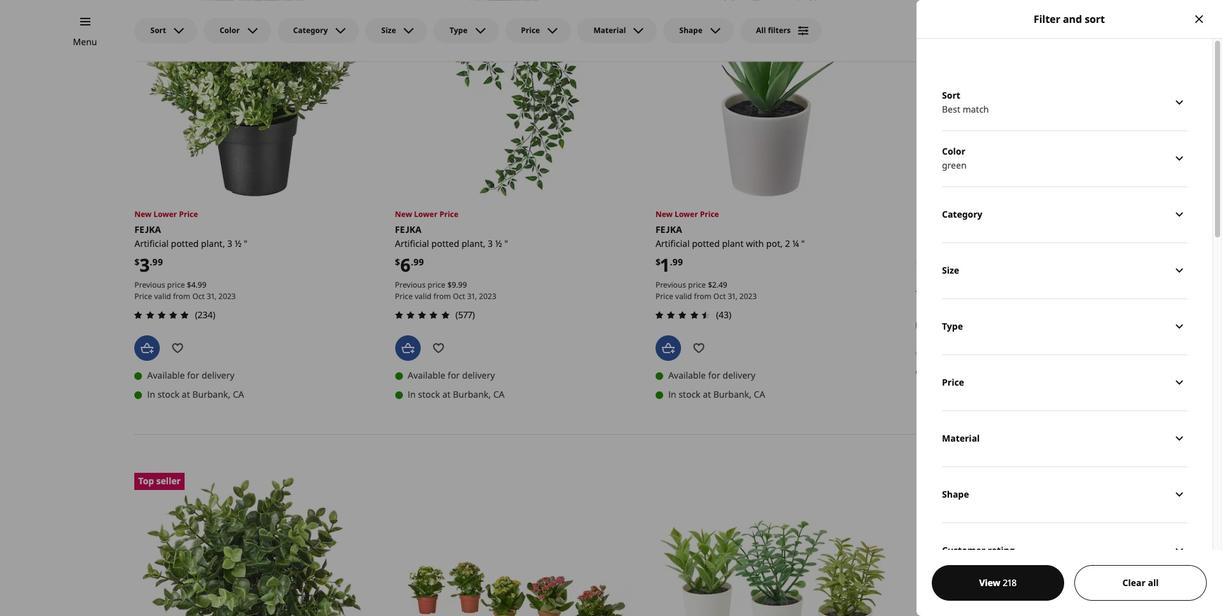 Task type: describe. For each thing, give the bounding box(es) containing it.
1
[[661, 253, 670, 277]]

color for color green
[[942, 145, 965, 157]]

price button
[[942, 354, 1187, 410]]

oct for 6
[[453, 291, 465, 302]]

99 inside previous price $ 9 . 99 price valid from oct 31, 2023
[[458, 279, 467, 290]]

4 for .
[[191, 279, 196, 290]]

material button
[[578, 18, 657, 43]]

not
[[929, 346, 944, 359]]

fejka for 3
[[134, 223, 161, 235]]

$ inside new lower price fejka artificial potted plant with pot, 2 ¼ " $ 1 . 99
[[655, 256, 661, 268]]

category button
[[277, 18, 359, 43]]

stock for 6
[[418, 388, 440, 401]]

pot,
[[766, 237, 783, 249]]

for for 6
[[448, 369, 460, 381]]

2023 for 3
[[218, 291, 236, 302]]

sold
[[946, 346, 964, 359]]

for right the sold at the right bottom of the page
[[966, 346, 978, 359]]

previous price $ 2 . 49 price valid from oct 31, 2023
[[655, 279, 757, 302]]

from for 1
[[694, 291, 711, 302]]

. inside previous price $ 2 . 49 price valid from oct 31, 2023
[[717, 279, 719, 290]]

valid for 6
[[415, 291, 431, 302]]

burbank, for 6
[[453, 388, 491, 401]]

category for all filters
[[293, 25, 328, 36]]

2023 for 6
[[479, 291, 496, 302]]

31, for 1
[[728, 291, 738, 302]]

new for 1
[[655, 209, 673, 220]]

green
[[942, 159, 967, 171]]

plant
[[722, 237, 744, 249]]

new for 3
[[134, 209, 152, 220]]

category button
[[942, 186, 1187, 242]]

available for 6
[[408, 369, 445, 381]]

clear
[[1122, 577, 1146, 589]]

size for all
[[381, 25, 396, 36]]

shape for all
[[679, 25, 703, 36]]

potted for 1
[[692, 237, 720, 249]]

previous price $ 9 . 99 price valid from oct 31, 2023
[[395, 279, 496, 302]]

filter
[[1034, 12, 1060, 26]]

in stock at burbank, ca for 1
[[668, 388, 765, 401]]

$ down potted
[[916, 256, 921, 268]]

2 inside previous price $ 2 . 49 price valid from oct 31, 2023
[[712, 279, 717, 290]]

6
[[400, 253, 411, 277]]

price button
[[505, 18, 571, 43]]

menu
[[73, 36, 97, 48]]

delivery for 1
[[723, 369, 755, 381]]

4 for "
[[972, 237, 977, 249]]

for for 3
[[187, 369, 199, 381]]

delivery right the sold at the right bottom of the page
[[981, 346, 1014, 359]]

burbank, for 1
[[713, 388, 751, 401]]

ca for 3
[[233, 388, 244, 401]]

new lower price fejka artificial potted plant, 3 ½ " $ 6 . 99
[[395, 209, 508, 277]]

available for delivery for 1
[[668, 369, 755, 381]]

from for 3
[[173, 291, 190, 302]]

3 for 3
[[227, 237, 232, 249]]

oct for 3
[[192, 291, 205, 302]]

at for 6
[[442, 388, 451, 401]]

plant, for 3
[[201, 237, 225, 249]]

previous for 3
[[134, 279, 165, 290]]

$ inside new lower price fejka artificial potted plant, 3 ½ " $ 3 . 99
[[134, 256, 140, 268]]

" inside new lower price fejka artificial potted plant with pot, 2 ¼ " $ 1 . 99
[[801, 237, 805, 249]]

view
[[979, 577, 1000, 589]]

size button
[[942, 242, 1187, 298]]

" inside new lower price fejka artificial potted plant, 3 ½ " $ 6 . 99
[[504, 237, 508, 249]]

color for color
[[220, 25, 240, 36]]

delivery for 6
[[462, 369, 495, 381]]

with
[[746, 237, 764, 249]]

customer rating
[[942, 544, 1015, 556]]

at for 1
[[703, 388, 711, 401]]

(455)
[[976, 286, 997, 298]]

price inside new lower price fejka artificial potted plant, 3 ½ " $ 3 . 99
[[179, 209, 198, 220]]

price inside previous price $ 2 . 49 price valid from oct 31, 2023
[[655, 291, 673, 302]]

in stock at burbank, ca for 3
[[147, 388, 244, 401]]

all filters
[[756, 25, 791, 36]]

" inside 'himalayamix potted plant, 4 "'
[[980, 237, 983, 249]]

material for customer rating
[[942, 432, 980, 444]]

stock for 1
[[679, 388, 700, 401]]

material for all filters
[[593, 25, 626, 36]]

available for 3
[[147, 369, 185, 381]]

99 inside new lower price fejka artificial potted plant, 3 ½ " $ 6 . 99
[[413, 256, 424, 268]]

price inside previous price $ 4 . 99 price valid from oct 31, 2023
[[134, 291, 152, 302]]

shape button
[[942, 466, 1187, 522]]

color button
[[204, 18, 271, 43]]

review: 4.8 out of 5 stars. total reviews: 577 image
[[391, 308, 453, 323]]

new lower price fejka artificial potted plant, 3 ½ " $ 3 . 99
[[134, 209, 247, 277]]

price inside previous price $ 9 . 99 price valid from oct 31, 2023
[[395, 291, 413, 302]]

sort for sort
[[150, 25, 166, 36]]

price for 1
[[688, 279, 706, 290]]

. inside new lower price fejka artificial potted plant, 3 ½ " $ 3 . 99
[[150, 256, 152, 268]]

size button
[[365, 18, 427, 43]]

review: 4.6 out of 5 stars. total reviews: 455 image
[[912, 285, 974, 300]]

customer
[[942, 544, 985, 556]]

price inside new lower price fejka artificial potted plant with pot, 2 ¼ " $ 1 . 99
[[700, 209, 719, 220]]

all
[[1148, 577, 1159, 589]]

previous for 6
[[395, 279, 426, 290]]

clear all button
[[1074, 565, 1207, 601]]

lower for 6
[[414, 209, 437, 220]]

clear all
[[1122, 577, 1159, 589]]

price inside dropdown button
[[942, 376, 964, 388]]

color green
[[942, 145, 967, 171]]

fejka for 6
[[395, 223, 422, 235]]

in stock at burbank, ca for 6
[[408, 388, 505, 401]]

from for 6
[[433, 291, 451, 302]]

rating
[[988, 544, 1015, 556]]

in for 1
[[668, 388, 676, 401]]

shape button
[[663, 18, 734, 43]]



Task type: locate. For each thing, give the bounding box(es) containing it.
price up review: 4.8 out of 5 stars. total reviews: 234 image
[[167, 279, 185, 290]]

0 horizontal spatial size
[[381, 25, 396, 36]]

1 horizontal spatial color
[[942, 145, 965, 157]]

1 horizontal spatial lower
[[414, 209, 437, 220]]

previous inside previous price $ 9 . 99 price valid from oct 31, 2023
[[395, 279, 426, 290]]

¼
[[792, 237, 799, 249]]

1 from from the left
[[173, 291, 190, 302]]

type inside dropdown button
[[942, 320, 963, 332]]

price inside previous price $ 4 . 99 price valid from oct 31, 2023
[[167, 279, 185, 290]]

1 vertical spatial size
[[942, 264, 959, 276]]

size inside popup button
[[381, 25, 396, 36]]

1 potted from the left
[[171, 237, 199, 249]]

. up (43)
[[717, 279, 719, 290]]

. up previous price $ 9 . 99 price valid from oct 31, 2023 in the left top of the page
[[411, 256, 413, 268]]

2023 inside previous price $ 4 . 99 price valid from oct 31, 2023
[[218, 291, 236, 302]]

material
[[593, 25, 626, 36], [942, 432, 980, 444]]

. inside new lower price fejka artificial potted plant with pot, 2 ¼ " $ 1 . 99
[[670, 256, 672, 268]]

artificial for 3
[[134, 237, 169, 249]]

0 horizontal spatial shape
[[679, 25, 703, 36]]

oct for 1
[[713, 291, 726, 302]]

3 2023 from the left
[[739, 291, 757, 302]]

oct
[[192, 291, 205, 302], [453, 291, 465, 302], [713, 291, 726, 302]]

at
[[963, 366, 972, 378], [182, 388, 190, 401], [442, 388, 451, 401], [703, 388, 711, 401]]

2 horizontal spatial artificial
[[655, 237, 690, 249]]

1 valid from the left
[[154, 291, 171, 302]]

filters
[[768, 25, 791, 36]]

review: 4.6 out of 5 stars. total reviews: 43 image
[[652, 308, 713, 323]]

new
[[134, 209, 152, 220], [395, 209, 412, 220], [655, 209, 673, 220]]

1 horizontal spatial sort
[[942, 89, 960, 101]]

available
[[147, 369, 185, 381], [408, 369, 445, 381], [668, 369, 706, 381]]

potted inside new lower price fejka artificial potted plant with pot, 2 ¼ " $ 1 . 99
[[692, 237, 720, 249]]

2 horizontal spatial from
[[694, 291, 711, 302]]

1 horizontal spatial potted
[[431, 237, 459, 249]]

2 new from the left
[[395, 209, 412, 220]]

2 oct from the left
[[453, 291, 465, 302]]

type up the sold at the right bottom of the page
[[942, 320, 963, 332]]

3 new from the left
[[655, 209, 673, 220]]

oct down 9
[[453, 291, 465, 302]]

1 vertical spatial shape
[[942, 488, 969, 500]]

plant, up previous price $ 4 . 99 price valid from oct 31, 2023
[[201, 237, 225, 249]]

2023
[[218, 291, 236, 302], [479, 291, 496, 302], [739, 291, 757, 302]]

1 vertical spatial category
[[942, 208, 982, 220]]

artificial for 6
[[395, 237, 429, 249]]

compare
[[1076, 24, 1114, 36]]

sort best match
[[942, 89, 989, 115]]

oct inside previous price $ 9 . 99 price valid from oct 31, 2023
[[453, 291, 465, 302]]

delivery down (234)
[[202, 369, 234, 381]]

potted for 3
[[171, 237, 199, 249]]

category inside popup button
[[293, 25, 328, 36]]

type right size popup button
[[450, 25, 468, 36]]

price left 9
[[428, 279, 445, 290]]

3 for 6
[[488, 237, 493, 249]]

½
[[235, 237, 242, 249], [495, 237, 502, 249]]

available for delivery for 3
[[147, 369, 234, 381]]

for down (577)
[[448, 369, 460, 381]]

0 horizontal spatial new
[[134, 209, 152, 220]]

1 horizontal spatial new
[[395, 209, 412, 220]]

type for all filters
[[450, 25, 468, 36]]

artificial inside new lower price fejka artificial potted plant, 3 ½ " $ 3 . 99
[[134, 237, 169, 249]]

from inside previous price $ 2 . 49 price valid from oct 31, 2023
[[694, 291, 711, 302]]

valid
[[154, 291, 171, 302], [415, 291, 431, 302], [675, 291, 692, 302]]

customer rating button
[[942, 522, 1187, 578]]

0 horizontal spatial fejka
[[134, 223, 161, 235]]

0 horizontal spatial color
[[220, 25, 240, 36]]

2 lower from the left
[[414, 209, 437, 220]]

valid for 3
[[154, 291, 171, 302]]

delivery down (577)
[[462, 369, 495, 381]]

1 horizontal spatial shape
[[942, 488, 969, 500]]

1 " from the left
[[244, 237, 247, 249]]

1 vertical spatial material
[[942, 432, 980, 444]]

sort and filter dialog
[[917, 0, 1222, 616]]

0 vertical spatial color
[[220, 25, 240, 36]]

for down (234)
[[187, 369, 199, 381]]

$ inside previous price $ 9 . 99 price valid from oct 31, 2023
[[447, 279, 452, 290]]

½ for 3
[[235, 237, 242, 249]]

lower inside new lower price fejka artificial potted plant with pot, 2 ¼ " $ 1 . 99
[[675, 209, 698, 220]]

1 vertical spatial 2
[[712, 279, 717, 290]]

1 previous from the left
[[134, 279, 165, 290]]

$ up review: 4.8 out of 5 stars. total reviews: 577 image
[[447, 279, 452, 290]]

previous price $ 4 . 99 price valid from oct 31, 2023
[[134, 279, 236, 302]]

½ inside new lower price fejka artificial potted plant, 3 ½ " $ 6 . 99
[[495, 237, 502, 249]]

sort for sort best match
[[942, 89, 960, 101]]

sort
[[150, 25, 166, 36], [942, 89, 960, 101]]

. up (577)
[[456, 279, 458, 290]]

sort
[[1085, 12, 1105, 26]]

himalayamix potted plant, 4 "
[[916, 223, 983, 249]]

type inside popup button
[[450, 25, 468, 36]]

3 valid from the left
[[675, 291, 692, 302]]

from up review: 4.8 out of 5 stars. total reviews: 234 image
[[173, 291, 190, 302]]

size for customer
[[942, 264, 959, 276]]

2 previous from the left
[[395, 279, 426, 290]]

99 inside previous price $ 4 . 99 price valid from oct 31, 2023
[[198, 279, 206, 290]]

1 horizontal spatial 31,
[[467, 291, 477, 302]]

1 horizontal spatial plant,
[[462, 237, 485, 249]]

plant, inside 'himalayamix potted plant, 4 "'
[[946, 237, 970, 249]]

½ for 6
[[495, 237, 502, 249]]

color inside color green
[[942, 145, 965, 157]]

0 vertical spatial 2
[[785, 237, 790, 249]]

2 inside new lower price fejka artificial potted plant with pot, 2 ¼ " $ 1 . 99
[[785, 237, 790, 249]]

1 2023 from the left
[[218, 291, 236, 302]]

new lower price fejka artificial potted plant with pot, 2 ¼ " $ 1 . 99
[[655, 209, 805, 277]]

artificial inside new lower price fejka artificial potted plant, 3 ½ " $ 6 . 99
[[395, 237, 429, 249]]

$ up review: 4.8 out of 5 stars. total reviews: 234 image
[[187, 279, 191, 290]]

. up previous price $ 4 . 99 price valid from oct 31, 2023
[[150, 256, 152, 268]]

31, up (577)
[[467, 291, 477, 302]]

1 price from the left
[[167, 279, 185, 290]]

31, up (234)
[[207, 291, 216, 302]]

0 horizontal spatial previous
[[134, 279, 165, 290]]

2 horizontal spatial plant,
[[946, 237, 970, 249]]

potted
[[916, 237, 944, 249]]

4
[[972, 237, 977, 249], [191, 279, 196, 290]]

valid up review: 4.8 out of 5 stars. total reviews: 577 image
[[415, 291, 431, 302]]

2 horizontal spatial new
[[655, 209, 673, 220]]

0 vertical spatial material
[[593, 25, 626, 36]]

0 horizontal spatial material
[[593, 25, 626, 36]]

2 from from the left
[[433, 291, 451, 302]]

in for 6
[[408, 388, 416, 401]]

2 horizontal spatial available
[[668, 369, 706, 381]]

. inside new lower price fejka artificial potted plant, 3 ½ " $ 6 . 99
[[411, 256, 413, 268]]

fejka
[[134, 223, 161, 235], [395, 223, 422, 235], [655, 223, 682, 235]]

"
[[244, 237, 247, 249], [504, 237, 508, 249], [801, 237, 805, 249], [980, 237, 983, 249]]

3 lower from the left
[[675, 209, 698, 220]]

2 plant, from the left
[[462, 237, 485, 249]]

. up previous price $ 2 . 49 price valid from oct 31, 2023
[[670, 256, 672, 268]]

1 horizontal spatial type
[[942, 320, 963, 332]]

. inside previous price $ 9 . 99 price valid from oct 31, 2023
[[456, 279, 458, 290]]

lower
[[154, 209, 177, 220], [414, 209, 437, 220], [675, 209, 698, 220]]

$
[[134, 256, 140, 268], [395, 256, 400, 268], [655, 256, 661, 268], [916, 256, 921, 268], [187, 279, 191, 290], [447, 279, 452, 290], [708, 279, 712, 290]]

menu button
[[73, 35, 97, 49]]

type button
[[942, 298, 1187, 354]]

$ inside previous price $ 2 . 49 price valid from oct 31, 2023
[[708, 279, 712, 290]]

artificial up 6
[[395, 237, 429, 249]]

oct inside previous price $ 4 . 99 price valid from oct 31, 2023
[[192, 291, 205, 302]]

plant, down himalayamix
[[946, 237, 970, 249]]

0 horizontal spatial 3
[[140, 253, 150, 277]]

½ inside new lower price fejka artificial potted plant, 3 ½ " $ 3 . 99
[[235, 237, 242, 249]]

31, up (43)
[[728, 291, 738, 302]]

from inside previous price $ 4 . 99 price valid from oct 31, 2023
[[173, 291, 190, 302]]

sort inside sort best match
[[942, 89, 960, 101]]

31, inside previous price $ 9 . 99 price valid from oct 31, 2023
[[467, 291, 477, 302]]

3 potted from the left
[[692, 237, 720, 249]]

4 " from the left
[[980, 237, 983, 249]]

1 new from the left
[[134, 209, 152, 220]]

1 horizontal spatial 4
[[972, 237, 977, 249]]

from inside previous price $ 9 . 99 price valid from oct 31, 2023
[[433, 291, 451, 302]]

new inside new lower price fejka artificial potted plant with pot, 2 ¼ " $ 1 . 99
[[655, 209, 673, 220]]

4 inside previous price $ 4 . 99 price valid from oct 31, 2023
[[191, 279, 196, 290]]

ca for 1
[[754, 388, 765, 401]]

plant, inside new lower price fejka artificial potted plant, 3 ½ " $ 3 . 99
[[201, 237, 225, 249]]

for down (43)
[[708, 369, 720, 381]]

fejka inside new lower price fejka artificial potted plant, 3 ½ " $ 6 . 99
[[395, 223, 422, 235]]

1 horizontal spatial from
[[433, 291, 451, 302]]

1 plant, from the left
[[201, 237, 225, 249]]

potted inside new lower price fejka artificial potted plant, 3 ½ " $ 3 . 99
[[171, 237, 199, 249]]

31, inside previous price $ 4 . 99 price valid from oct 31, 2023
[[207, 291, 216, 302]]

and
[[1063, 12, 1082, 26]]

1 available from the left
[[147, 369, 185, 381]]

3 oct from the left
[[713, 291, 726, 302]]

price inside new lower price fejka artificial potted plant, 3 ½ " $ 6 . 99
[[439, 209, 458, 220]]

previous down 6
[[395, 279, 426, 290]]

0 vertical spatial sort
[[150, 25, 166, 36]]

fejka for 1
[[655, 223, 682, 235]]

from up review: 4.8 out of 5 stars. total reviews: 577 image
[[433, 291, 451, 302]]

2 horizontal spatial available for delivery
[[668, 369, 755, 381]]

artificial for 1
[[655, 237, 690, 249]]

0 horizontal spatial 4
[[191, 279, 196, 290]]

material inside popup button
[[593, 25, 626, 36]]

potted up previous price $ 4 . 99 price valid from oct 31, 2023
[[171, 237, 199, 249]]

2 artificial from the left
[[395, 237, 429, 249]]

0 horizontal spatial category
[[293, 25, 328, 36]]

99 right 6
[[413, 256, 424, 268]]

previous inside previous price $ 4 . 99 price valid from oct 31, 2023
[[134, 279, 165, 290]]

2 horizontal spatial 3
[[488, 237, 493, 249]]

burbank,
[[974, 366, 1012, 378], [192, 388, 230, 401], [453, 388, 491, 401], [713, 388, 751, 401]]

available for delivery down (577)
[[408, 369, 495, 381]]

1 vertical spatial 4
[[191, 279, 196, 290]]

2 horizontal spatial oct
[[713, 291, 726, 302]]

0 horizontal spatial 2023
[[218, 291, 236, 302]]

(234)
[[195, 309, 215, 321]]

1 horizontal spatial material
[[942, 432, 980, 444]]

2 left '¼'
[[785, 237, 790, 249]]

shape for customer
[[942, 488, 969, 500]]

49
[[719, 279, 727, 290]]

99 inside new lower price fejka artificial potted plant, 3 ½ " $ 3 . 99
[[152, 256, 163, 268]]

fejka inside new lower price fejka artificial potted plant, 3 ½ " $ 3 . 99
[[134, 223, 161, 235]]

1 vertical spatial color
[[942, 145, 965, 157]]

2 horizontal spatial lower
[[675, 209, 698, 220]]

1 horizontal spatial category
[[942, 208, 982, 220]]

3 previous from the left
[[655, 279, 686, 290]]

$ up previous price $ 4 . 99 price valid from oct 31, 2023
[[134, 256, 140, 268]]

ca
[[1014, 366, 1026, 378], [233, 388, 244, 401], [493, 388, 505, 401], [754, 388, 765, 401]]

1 artificial from the left
[[134, 237, 169, 249]]

1 vertical spatial type
[[942, 320, 963, 332]]

1 horizontal spatial ½
[[495, 237, 502, 249]]

2 price from the left
[[428, 279, 445, 290]]

.
[[150, 256, 152, 268], [411, 256, 413, 268], [670, 256, 672, 268], [196, 279, 198, 290], [456, 279, 458, 290], [717, 279, 719, 290]]

size
[[381, 25, 396, 36], [942, 264, 959, 276]]

available for delivery
[[147, 369, 234, 381], [408, 369, 495, 381], [668, 369, 755, 381]]

1 horizontal spatial previous
[[395, 279, 426, 290]]

fejka inside new lower price fejka artificial potted plant with pot, 2 ¼ " $ 1 . 99
[[655, 223, 682, 235]]

2 2023 from the left
[[479, 291, 496, 302]]

2 31, from the left
[[467, 291, 477, 302]]

all
[[756, 25, 766, 36]]

2023 inside previous price $ 9 . 99 price valid from oct 31, 2023
[[479, 291, 496, 302]]

99 up (234)
[[198, 279, 206, 290]]

2 horizontal spatial potted
[[692, 237, 720, 249]]

artificial inside new lower price fejka artificial potted plant with pot, 2 ¼ " $ 1 . 99
[[655, 237, 690, 249]]

ca for 6
[[493, 388, 505, 401]]

in for 3
[[147, 388, 155, 401]]

1 horizontal spatial 2
[[785, 237, 790, 249]]

31, for 3
[[207, 291, 216, 302]]

3 price from the left
[[688, 279, 706, 290]]

lower for 3
[[154, 209, 177, 220]]

0 horizontal spatial oct
[[192, 291, 205, 302]]

sort inside popup button
[[150, 25, 166, 36]]

0 horizontal spatial 2
[[712, 279, 717, 290]]

price
[[521, 25, 540, 36], [179, 209, 198, 220], [439, 209, 458, 220], [700, 209, 719, 220], [134, 291, 152, 302], [395, 291, 413, 302], [655, 291, 673, 302], [942, 376, 964, 388]]

1 31, from the left
[[207, 291, 216, 302]]

valid up review: 4.8 out of 5 stars. total reviews: 234 image
[[154, 291, 171, 302]]

in stock at burbank, ca
[[929, 366, 1026, 378], [147, 388, 244, 401], [408, 388, 505, 401], [668, 388, 765, 401]]

available for 1
[[668, 369, 706, 381]]

potted left the plant
[[692, 237, 720, 249]]

material button
[[942, 410, 1187, 466]]

burbank, for 3
[[192, 388, 230, 401]]

oct inside previous price $ 2 . 49 price valid from oct 31, 2023
[[713, 291, 726, 302]]

all filters button
[[740, 18, 822, 43]]

31, inside previous price $ 2 . 49 price valid from oct 31, 2023
[[728, 291, 738, 302]]

potted
[[171, 237, 199, 249], [431, 237, 459, 249], [692, 237, 720, 249]]

2 valid from the left
[[415, 291, 431, 302]]

0 horizontal spatial artificial
[[134, 237, 169, 249]]

for for 1
[[708, 369, 720, 381]]

$ up previous price $ 2 . 49 price valid from oct 31, 2023
[[655, 256, 661, 268]]

price inside popup button
[[521, 25, 540, 36]]

0 horizontal spatial potted
[[171, 237, 199, 249]]

stock
[[939, 366, 961, 378], [158, 388, 179, 401], [418, 388, 440, 401], [679, 388, 700, 401]]

price inside previous price $ 2 . 49 price valid from oct 31, 2023
[[688, 279, 706, 290]]

available down review: 4.8 out of 5 stars. total reviews: 234 image
[[147, 369, 185, 381]]

3
[[227, 237, 232, 249], [488, 237, 493, 249], [140, 253, 150, 277]]

2023 for "
[[739, 291, 757, 302]]

4 up (234)
[[191, 279, 196, 290]]

1 vertical spatial sort
[[942, 89, 960, 101]]

3 fejka from the left
[[655, 223, 682, 235]]

0 horizontal spatial from
[[173, 291, 190, 302]]

3 from from the left
[[694, 291, 711, 302]]

view 218
[[979, 577, 1017, 589]]

31,
[[207, 291, 216, 302], [467, 291, 477, 302], [728, 291, 738, 302]]

available for delivery down (43)
[[668, 369, 755, 381]]

potted for 6
[[431, 237, 459, 249]]

2 potted from the left
[[431, 237, 459, 249]]

2 " from the left
[[504, 237, 508, 249]]

match
[[963, 103, 989, 115]]

shape
[[679, 25, 703, 36], [942, 488, 969, 500]]

size inside dropdown button
[[942, 264, 959, 276]]

available for delivery for 6
[[408, 369, 495, 381]]

from
[[173, 291, 190, 302], [433, 291, 451, 302], [694, 291, 711, 302]]

0 horizontal spatial lower
[[154, 209, 177, 220]]

valid inside previous price $ 9 . 99 price valid from oct 31, 2023
[[415, 291, 431, 302]]

category
[[293, 25, 328, 36], [942, 208, 982, 220]]

1 horizontal spatial fejka
[[395, 223, 422, 235]]

0 vertical spatial shape
[[679, 25, 703, 36]]

new inside new lower price fejka artificial potted plant, 3 ½ " $ 3 . 99
[[134, 209, 152, 220]]

type
[[450, 25, 468, 36], [942, 320, 963, 332]]

from up review: 4.6 out of 5 stars. total reviews: 43 image
[[694, 291, 711, 302]]

99 right 9
[[458, 279, 467, 290]]

0 vertical spatial type
[[450, 25, 468, 36]]

price
[[167, 279, 185, 290], [428, 279, 445, 290], [688, 279, 706, 290]]

$ inside new lower price fejka artificial potted plant, 3 ½ " $ 6 . 99
[[395, 256, 400, 268]]

99 down potted
[[934, 256, 945, 268]]

1 horizontal spatial available
[[408, 369, 445, 381]]

1 horizontal spatial artificial
[[395, 237, 429, 249]]

1 horizontal spatial oct
[[453, 291, 465, 302]]

plant,
[[201, 237, 225, 249], [462, 237, 485, 249], [946, 237, 970, 249]]

2 available from the left
[[408, 369, 445, 381]]

shape inside popup button
[[679, 25, 703, 36]]

218
[[1003, 577, 1017, 589]]

3 inside new lower price fejka artificial potted plant, 3 ½ " $ 6 . 99
[[488, 237, 493, 249]]

available down review: 4.8 out of 5 stars. total reviews: 577 image
[[408, 369, 445, 381]]

available down review: 4.6 out of 5 stars. total reviews: 43 image
[[668, 369, 706, 381]]

$ inside previous price $ 4 . 99 price valid from oct 31, 2023
[[187, 279, 191, 290]]

2 fejka from the left
[[395, 223, 422, 235]]

99
[[152, 256, 163, 268], [413, 256, 424, 268], [672, 256, 683, 268], [934, 256, 945, 268], [198, 279, 206, 290], [458, 279, 467, 290]]

1 lower from the left
[[154, 209, 177, 220]]

oct up (234)
[[192, 291, 205, 302]]

0 horizontal spatial ½
[[235, 237, 242, 249]]

plant, inside new lower price fejka artificial potted plant, 3 ½ " $ 6 . 99
[[462, 237, 485, 249]]

lower inside new lower price fejka artificial potted plant, 3 ½ " $ 3 . 99
[[154, 209, 177, 220]]

99 inside new lower price fejka artificial potted plant with pot, 2 ¼ " $ 1 . 99
[[672, 256, 683, 268]]

4 inside 'himalayamix potted plant, 4 "'
[[972, 237, 977, 249]]

at for 3
[[182, 388, 190, 401]]

previous up review: 4.8 out of 5 stars. total reviews: 234 image
[[134, 279, 165, 290]]

2 ½ from the left
[[495, 237, 502, 249]]

99 right 1
[[672, 256, 683, 268]]

new for 6
[[395, 209, 412, 220]]

category for customer rating
[[942, 208, 982, 220]]

1 horizontal spatial 3
[[227, 237, 232, 249]]

2 horizontal spatial price
[[688, 279, 706, 290]]

artificial up previous price $ 4 . 99 price valid from oct 31, 2023
[[134, 237, 169, 249]]

valid for 1
[[675, 291, 692, 302]]

previous
[[134, 279, 165, 290], [395, 279, 426, 290], [655, 279, 686, 290]]

delivery for 3
[[202, 369, 234, 381]]

filter and sort
[[1034, 12, 1105, 26]]

3 available from the left
[[668, 369, 706, 381]]

plant, for 6
[[462, 237, 485, 249]]

shape inside dropdown button
[[942, 488, 969, 500]]

delivery down (43)
[[723, 369, 755, 381]]

previous inside previous price $ 2 . 49 price valid from oct 31, 2023
[[655, 279, 686, 290]]

3 plant, from the left
[[946, 237, 970, 249]]

1 horizontal spatial price
[[428, 279, 445, 290]]

price for 6
[[428, 279, 445, 290]]

oct down 49
[[713, 291, 726, 302]]

3 artificial from the left
[[655, 237, 690, 249]]

2023 inside previous price $ 2 . 49 price valid from oct 31, 2023
[[739, 291, 757, 302]]

price for 3
[[167, 279, 185, 290]]

type button
[[434, 18, 499, 43]]

for
[[966, 346, 978, 359], [187, 369, 199, 381], [448, 369, 460, 381], [708, 369, 720, 381]]

0 horizontal spatial 31,
[[207, 291, 216, 302]]

price left 49
[[688, 279, 706, 290]]

" inside new lower price fejka artificial potted plant, 3 ½ " $ 3 . 99
[[244, 237, 247, 249]]

0 vertical spatial category
[[293, 25, 328, 36]]

lower inside new lower price fejka artificial potted plant, 3 ½ " $ 6 . 99
[[414, 209, 437, 220]]

potted inside new lower price fejka artificial potted plant, 3 ½ " $ 6 . 99
[[431, 237, 459, 249]]

0 horizontal spatial available
[[147, 369, 185, 381]]

$ up previous price $ 9 . 99 price valid from oct 31, 2023 in the left top of the page
[[395, 256, 400, 268]]

1 oct from the left
[[192, 291, 205, 302]]

in
[[929, 366, 937, 378], [147, 388, 155, 401], [408, 388, 416, 401], [668, 388, 676, 401]]

1 ½ from the left
[[235, 237, 242, 249]]

(43)
[[716, 309, 731, 321]]

plant, up previous price $ 9 . 99 price valid from oct 31, 2023 in the left top of the page
[[462, 237, 485, 249]]

category inside dropdown button
[[942, 208, 982, 220]]

2 horizontal spatial 31,
[[728, 291, 738, 302]]

artificial up 1
[[655, 237, 690, 249]]

1 horizontal spatial valid
[[415, 291, 431, 302]]

2 available for delivery from the left
[[408, 369, 495, 381]]

0 horizontal spatial sort
[[150, 25, 166, 36]]

stock for 3
[[158, 388, 179, 401]]

1 fejka from the left
[[134, 223, 161, 235]]

$ left 49
[[708, 279, 712, 290]]

2
[[785, 237, 790, 249], [712, 279, 717, 290]]

. up (234)
[[196, 279, 198, 290]]

2 horizontal spatial 2023
[[739, 291, 757, 302]]

3 available for delivery from the left
[[668, 369, 755, 381]]

potted up 9
[[431, 237, 459, 249]]

9
[[452, 279, 456, 290]]

available for delivery down (234)
[[147, 369, 234, 381]]

himalayamix
[[916, 223, 979, 235]]

0 vertical spatial 4
[[972, 237, 977, 249]]

material inside dropdown button
[[942, 432, 980, 444]]

new inside new lower price fejka artificial potted plant, 3 ½ " $ 6 . 99
[[395, 209, 412, 220]]

valid inside previous price $ 4 . 99 price valid from oct 31, 2023
[[154, 291, 171, 302]]

0 horizontal spatial valid
[[154, 291, 171, 302]]

1 horizontal spatial available for delivery
[[408, 369, 495, 381]]

(577)
[[455, 309, 475, 321]]

0 vertical spatial size
[[381, 25, 396, 36]]

previous for 1
[[655, 279, 686, 290]]

3 31, from the left
[[728, 291, 738, 302]]

review: 4.8 out of 5 stars. total reviews: 234 image
[[131, 308, 192, 323]]

4 down himalayamix
[[972, 237, 977, 249]]

color inside 'popup button'
[[220, 25, 240, 36]]

previous down 1
[[655, 279, 686, 290]]

2 left 49
[[712, 279, 717, 290]]

3 " from the left
[[801, 237, 805, 249]]

valid up review: 4.6 out of 5 stars. total reviews: 43 image
[[675, 291, 692, 302]]

not sold for delivery
[[929, 346, 1014, 359]]

. inside previous price $ 4 . 99 price valid from oct 31, 2023
[[196, 279, 198, 290]]

delivery
[[981, 346, 1014, 359], [202, 369, 234, 381], [462, 369, 495, 381], [723, 369, 755, 381]]

31, for 6
[[467, 291, 477, 302]]

0 horizontal spatial available for delivery
[[147, 369, 234, 381]]

valid inside previous price $ 2 . 49 price valid from oct 31, 2023
[[675, 291, 692, 302]]

type for customer rating
[[942, 320, 963, 332]]

sort button
[[134, 18, 197, 43]]

1 available for delivery from the left
[[147, 369, 234, 381]]

2 horizontal spatial fejka
[[655, 223, 682, 235]]

0 horizontal spatial price
[[167, 279, 185, 290]]

price inside previous price $ 9 . 99 price valid from oct 31, 2023
[[428, 279, 445, 290]]

2 horizontal spatial valid
[[675, 291, 692, 302]]

1 horizontal spatial size
[[942, 264, 959, 276]]

1 horizontal spatial 2023
[[479, 291, 496, 302]]

lower for 1
[[675, 209, 698, 220]]

best
[[942, 103, 960, 115]]

99 up previous price $ 4 . 99 price valid from oct 31, 2023
[[152, 256, 163, 268]]

0 horizontal spatial plant,
[[201, 237, 225, 249]]

2 horizontal spatial previous
[[655, 279, 686, 290]]

0 horizontal spatial type
[[450, 25, 468, 36]]

artificial
[[134, 237, 169, 249], [395, 237, 429, 249], [655, 237, 690, 249]]



Task type: vqa. For each thing, say whether or not it's contained in the screenshot.
first | from the right
no



